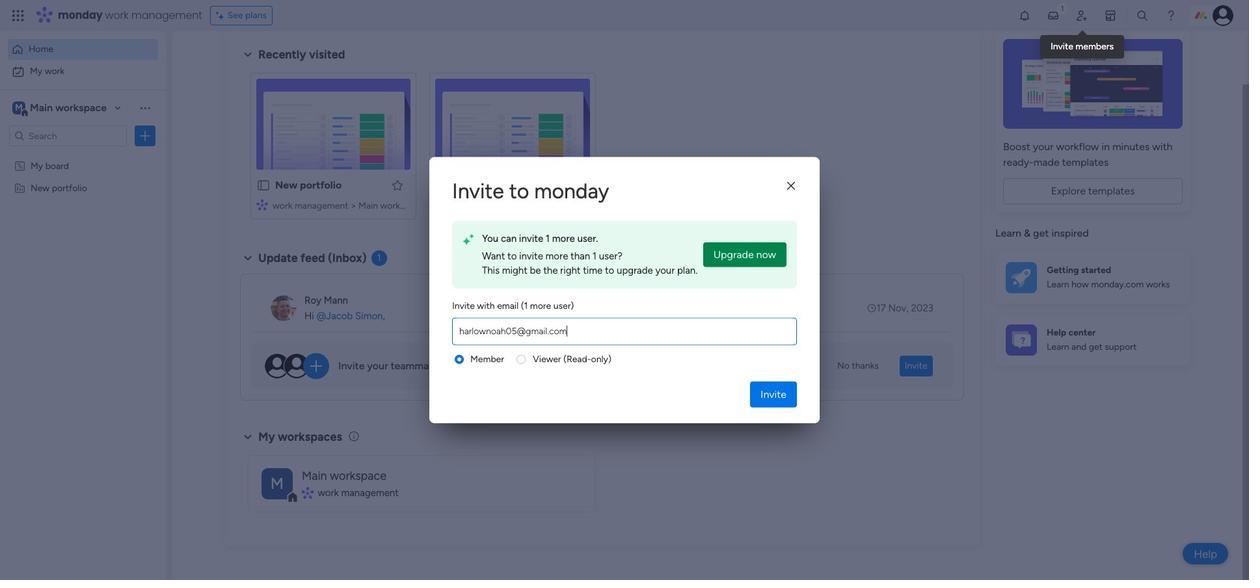 Task type: describe. For each thing, give the bounding box(es) containing it.
Enter one or more email addresses text field
[[455, 318, 794, 344]]

see plans image
[[216, 8, 228, 23]]

add to favorites image
[[391, 179, 404, 192]]

getting started element
[[996, 251, 1191, 304]]

select product image
[[12, 9, 25, 22]]

jacob simon image
[[1213, 5, 1234, 26]]

workspace selection element
[[12, 100, 109, 117]]

component image
[[302, 487, 313, 499]]

1 element
[[371, 251, 387, 266]]

help center element
[[996, 314, 1191, 366]]

1 vertical spatial workspace image
[[262, 468, 293, 499]]

monday marketplace image
[[1104, 9, 1117, 22]]

public board image
[[256, 178, 271, 193]]

upgrade stars new image
[[463, 232, 474, 249]]

close recently visited image
[[240, 47, 256, 62]]

roy mann image
[[271, 295, 297, 321]]



Task type: vqa. For each thing, say whether or not it's contained in the screenshot.
ADD TO FAVORITES Image
yes



Task type: locate. For each thing, give the bounding box(es) containing it.
option
[[8, 39, 158, 60], [8, 61, 158, 82], [0, 154, 166, 156]]

templates image image
[[1007, 39, 1179, 129]]

workspace image
[[12, 101, 25, 115], [262, 468, 293, 499]]

0 vertical spatial workspace image
[[12, 101, 25, 115]]

list box
[[0, 152, 166, 374]]

1 vertical spatial option
[[8, 61, 158, 82]]

component image
[[256, 199, 268, 211]]

2 vertical spatial option
[[0, 154, 166, 156]]

quick search results list box
[[240, 62, 964, 235]]

1 image
[[1057, 1, 1068, 15]]

close update feed (inbox) image
[[240, 251, 256, 266]]

1 horizontal spatial workspace image
[[262, 468, 293, 499]]

search everything image
[[1136, 9, 1149, 22]]

Search in workspace field
[[27, 129, 109, 143]]

remove from favorites image
[[570, 179, 583, 192]]

0 vertical spatial option
[[8, 39, 158, 60]]

help image
[[1165, 9, 1178, 22]]

close my workspaces image
[[240, 429, 256, 445]]

close image
[[787, 181, 795, 191]]

invite members image
[[1076, 9, 1089, 22]]

update feed image
[[1047, 9, 1060, 22]]

0 horizontal spatial workspace image
[[12, 101, 25, 115]]

notifications image
[[1018, 9, 1031, 22]]

workspace image inside "workspace selection" element
[[12, 101, 25, 115]]



